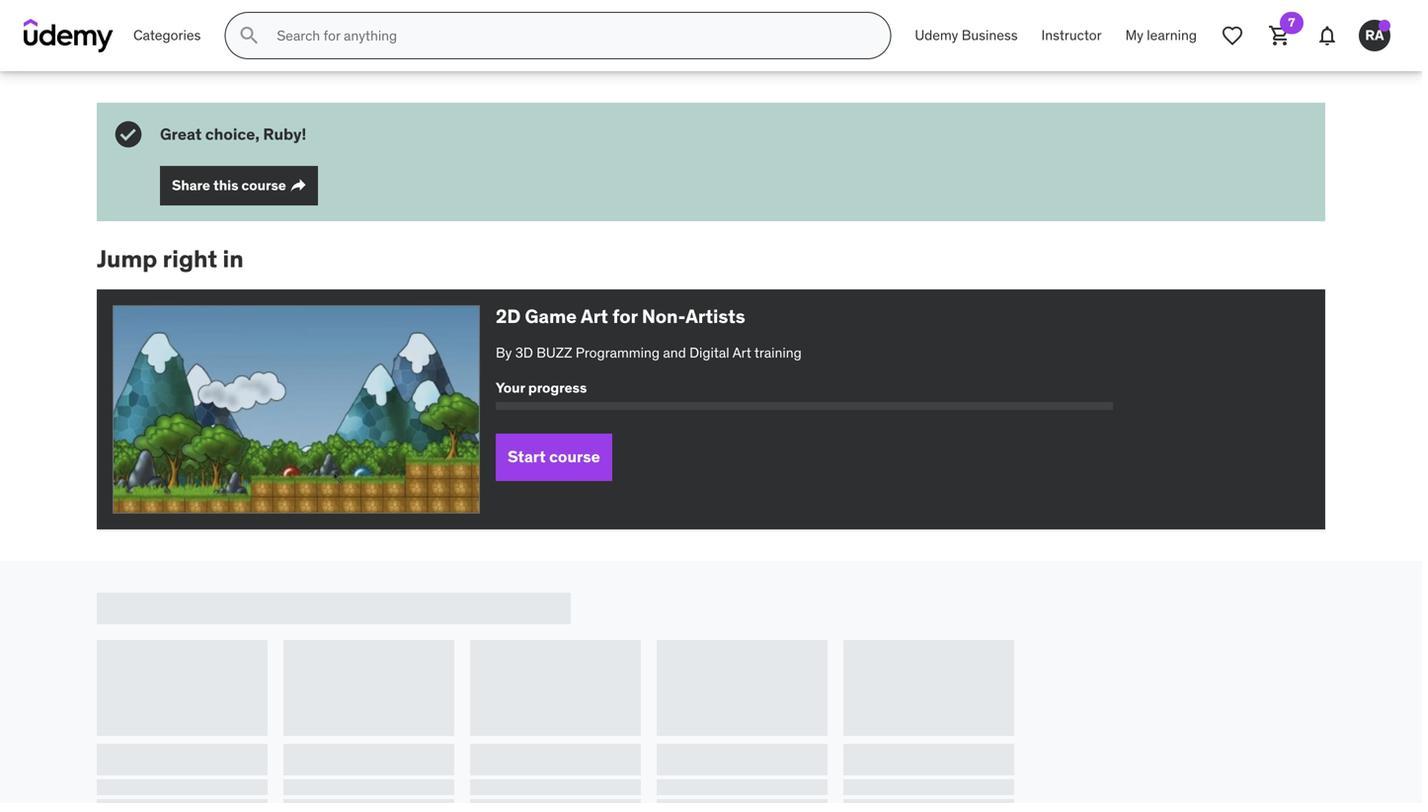 Task type: describe. For each thing, give the bounding box(es) containing it.
7 link
[[1256, 12, 1304, 59]]

game
[[525, 304, 577, 328]]

artists
[[686, 304, 745, 328]]

start course
[[508, 447, 600, 467]]

this
[[213, 176, 238, 194]]

submit search image
[[237, 24, 261, 47]]

my
[[1126, 26, 1144, 44]]

programming
[[576, 344, 660, 362]]

wishlist image
[[1221, 24, 1245, 47]]

start
[[508, 447, 546, 467]]

my learning
[[1126, 26, 1197, 44]]

digital
[[690, 344, 730, 362]]

share
[[172, 176, 210, 194]]

your progress
[[496, 379, 587, 397]]

learning
[[1147, 26, 1197, 44]]

start course link
[[496, 433, 612, 481]]

for
[[612, 304, 638, 328]]

ra
[[1365, 26, 1384, 44]]

udemy business link
[[903, 12, 1030, 59]]

training
[[754, 344, 802, 362]]

3d
[[515, 344, 533, 362]]

choice,
[[205, 124, 260, 144]]

1 horizontal spatial art
[[733, 344, 751, 362]]

udemy image
[[24, 19, 114, 52]]

notifications image
[[1316, 24, 1339, 47]]

by 3d buzz programming and digital art training
[[496, 344, 802, 362]]

jump right in
[[97, 244, 244, 274]]

instructor
[[1042, 26, 1102, 44]]

shopping cart with 7 items image
[[1268, 24, 1292, 47]]

categories button
[[121, 12, 213, 59]]

ruby!
[[263, 124, 306, 144]]

progress
[[528, 379, 587, 397]]



Task type: vqa. For each thing, say whether or not it's contained in the screenshot.
Right
yes



Task type: locate. For each thing, give the bounding box(es) containing it.
xsmall image
[[290, 178, 306, 194]]

jump
[[97, 244, 157, 274]]

course right start
[[549, 447, 600, 467]]

buzz
[[537, 344, 572, 362]]

0 horizontal spatial course
[[242, 176, 286, 194]]

instructor link
[[1030, 12, 1114, 59]]

Search for anything text field
[[273, 19, 867, 52]]

art right digital
[[733, 344, 751, 362]]

by
[[496, 344, 512, 362]]

course left 'xsmall' image
[[242, 176, 286, 194]]

art left for
[[581, 304, 608, 328]]

1 vertical spatial course
[[549, 447, 600, 467]]

course inside button
[[242, 176, 286, 194]]

right
[[163, 244, 217, 274]]

great
[[160, 124, 202, 144]]

business
[[962, 26, 1018, 44]]

ra link
[[1351, 12, 1399, 59]]

my learning link
[[1114, 12, 1209, 59]]

7
[[1288, 15, 1295, 30]]

art
[[581, 304, 608, 328], [733, 344, 751, 362]]

share this course button
[[160, 166, 318, 205]]

2d game art for non-artists
[[496, 304, 745, 328]]

share this course
[[172, 176, 286, 194]]

course
[[242, 176, 286, 194], [549, 447, 600, 467]]

categories
[[133, 26, 201, 44]]

2d
[[496, 304, 521, 328]]

1 vertical spatial art
[[733, 344, 751, 362]]

0 horizontal spatial art
[[581, 304, 608, 328]]

and
[[663, 344, 686, 362]]

1 horizontal spatial course
[[549, 447, 600, 467]]

0 vertical spatial course
[[242, 176, 286, 194]]

your
[[496, 379, 525, 397]]

udemy
[[915, 26, 958, 44]]

0 vertical spatial art
[[581, 304, 608, 328]]

udemy business
[[915, 26, 1018, 44]]

non-
[[642, 304, 686, 328]]

in
[[223, 244, 244, 274]]

great choice, ruby!
[[160, 124, 306, 144]]

you have alerts image
[[1379, 20, 1391, 32]]



